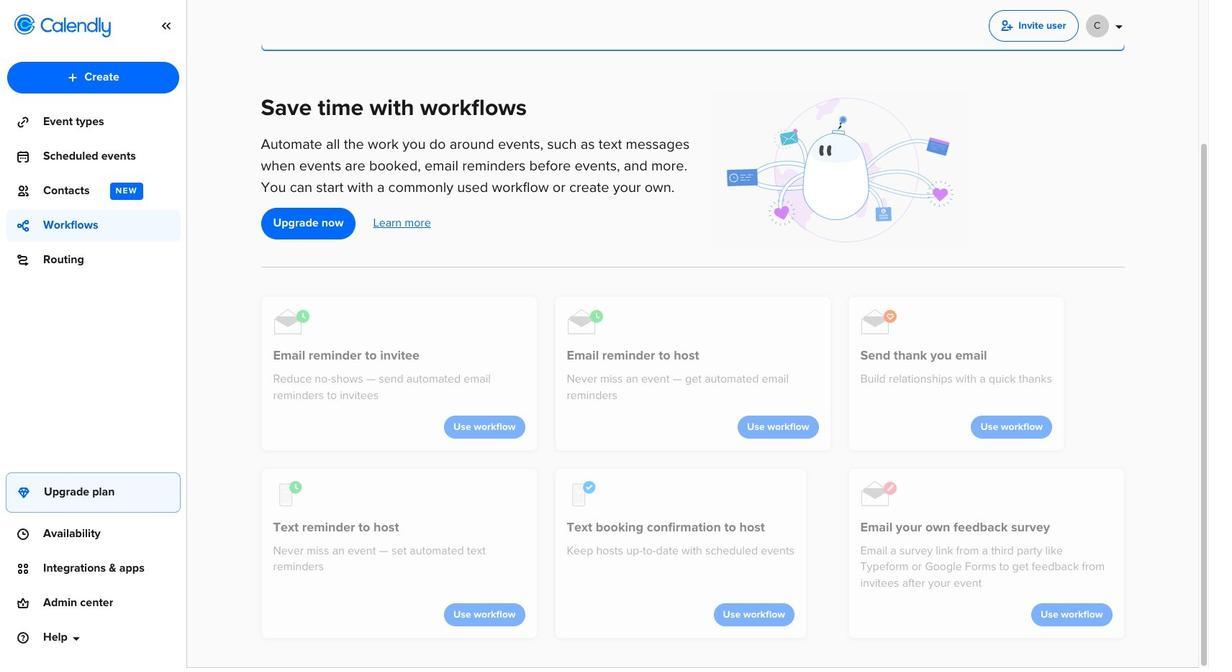 Task type: describe. For each thing, give the bounding box(es) containing it.
main navigation element
[[0, 0, 187, 669]]



Task type: vqa. For each thing, say whether or not it's contained in the screenshot.
close icon
no



Task type: locate. For each thing, give the bounding box(es) containing it.
calendly image
[[40, 17, 111, 37]]



